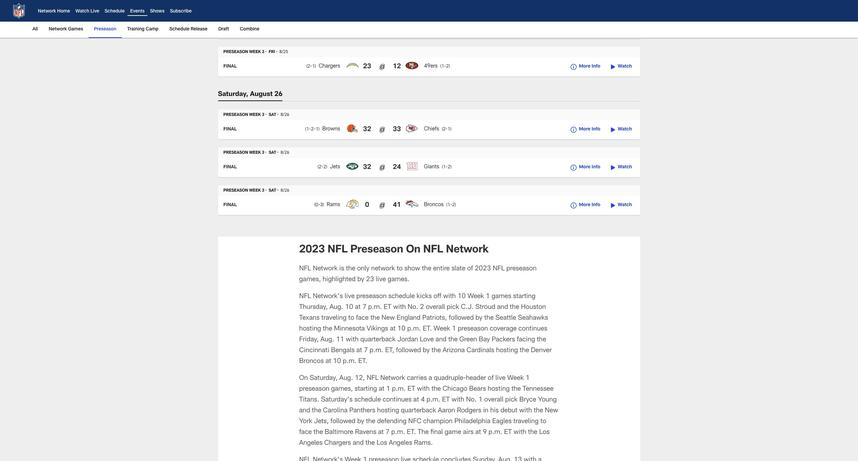 Task type: locate. For each thing, give the bounding box(es) containing it.
1 horizontal spatial traveling
[[513, 419, 539, 425]]

to down young
[[540, 419, 546, 425]]

network left the home
[[38, 9, 56, 14]]

2 vertical spatial nfl at image
[[378, 201, 386, 210]]

0 horizontal spatial 2023
[[299, 245, 325, 256]]

games.
[[388, 277, 410, 283]]

watch for 24
[[618, 165, 632, 170]]

week up 'bryce'
[[507, 375, 524, 382]]

release
[[191, 27, 207, 32]]

the down young
[[534, 408, 543, 415]]

preseason inside the nfl network is the only network to show the entire slate of 2023 nfl preseason games, highlighted by 23 live games.
[[506, 266, 537, 272]]

watch live link
[[75, 9, 99, 14]]

1 watch link from the top
[[608, 63, 632, 71]]

to up minnesota
[[348, 315, 354, 322]]

week for 41
[[249, 189, 261, 193]]

continues up defending
[[383, 397, 412, 404]]

(1-2) for 24
[[442, 165, 452, 170]]

and down ravens
[[353, 440, 364, 447]]

preseason week 3 · sat · 8/26 for 24
[[223, 151, 289, 155]]

jets logo image
[[346, 160, 359, 173]]

home
[[57, 9, 70, 14]]

0 vertical spatial live
[[376, 277, 386, 283]]

3 3 · from the top
[[262, 151, 267, 155]]

4 info from the top
[[592, 203, 600, 208]]

1 up arizona
[[452, 326, 456, 333]]

denver
[[531, 348, 552, 354]]

1 vertical spatial 2023
[[475, 266, 491, 272]]

preseason week 3 · sat · 8/26 for 41
[[223, 189, 289, 193]]

2 horizontal spatial week
[[507, 375, 524, 382]]

0 horizontal spatial broncos
[[299, 358, 324, 365]]

new down young
[[545, 408, 558, 415]]

pick inside "on saturday, aug. 12, nfl network carries a quadruple-header of live week 1 preseason games, starting at 1 p.m. et with the chicago bears hosting the tennessee titans. saturday's schedule continues at 4 p.m. et with no. 1 overall pick bryce young and the carolina panthers hosting quarterback aaron rodgers in his debut with the new york jets, followed by the defending nfc champion philadelphia eagles traveling to face the baltimore ravens at 7 p.m. et. the final game airs at 9 p.m. et with the los angeles chargers and the los angeles rams."
[[505, 397, 518, 404]]

1 horizontal spatial week
[[467, 293, 484, 300]]

0 vertical spatial of
[[467, 266, 473, 272]]

sat · for 33
[[269, 113, 279, 117]]

no. left 2
[[408, 304, 418, 311]]

1 vertical spatial games,
[[331, 386, 353, 393]]

banner
[[0, 0, 858, 38]]

1 3 · from the top
[[262, 50, 267, 54]]

1 up defending
[[386, 386, 390, 393]]

network home link
[[38, 9, 70, 14]]

3 nfl at image from the top
[[378, 201, 386, 210]]

starting inside the nfl network's live preseason schedule kicks off with 10 week 1 games starting thursday, aug. 10 at 7 p.m. et with no. 2 overall pick c.j. stroud and the houston texans traveling to face the new england patriots, followed by the seattle seahawks hosting the minnesota vikings at 10 p.m. et. week 1 preseason coverage continues friday, aug. 11 with quarterback jordan love and the green bay packers facing the cincinnati bengals at 7 p.m. et, followed by the arizona cardinals hosting the denver broncos at 10 p.m. et.
[[513, 293, 536, 300]]

followed
[[449, 315, 474, 322], [396, 348, 421, 354], [330, 419, 355, 425]]

0 vertical spatial week
[[467, 293, 484, 300]]

watch for 12
[[618, 64, 632, 69]]

by inside "on saturday, aug. 12, nfl network carries a quadruple-header of live week 1 preseason games, starting at 1 p.m. et with the chicago bears hosting the tennessee titans. saturday's schedule continues at 4 p.m. et with no. 1 overall pick bryce young and the carolina panthers hosting quarterback aaron rodgers in his debut with the new york jets, followed by the defending nfc champion philadelphia eagles traveling to face the baltimore ravens at 7 p.m. et. the final game airs at 9 p.m. et with the los angeles chargers and the los angeles rams."
[[357, 419, 364, 425]]

(2- for 23
[[306, 64, 312, 69]]

by down the love
[[423, 348, 430, 354]]

to up games. on the bottom left
[[397, 266, 403, 272]]

pick left c.j.
[[447, 304, 459, 311]]

live inside the nfl network is the only network to show the entire slate of 2023 nfl preseason games, highlighted by 23 live games.
[[376, 277, 386, 283]]

and right the love
[[436, 337, 447, 343]]

3 more from the top
[[579, 165, 590, 170]]

the down 'bryce'
[[528, 429, 537, 436]]

quarterback up nfc at the left of page
[[401, 408, 436, 415]]

p.m.
[[368, 304, 382, 311], [407, 326, 421, 333], [370, 348, 383, 354], [343, 358, 357, 365], [392, 386, 406, 393], [427, 397, 440, 404], [391, 429, 405, 436], [489, 429, 502, 436]]

et up vikings
[[384, 304, 391, 311]]

1 nfl at image from the top
[[378, 63, 386, 71]]

4
[[421, 397, 425, 404]]

nfl info image
[[570, 63, 578, 71], [570, 164, 578, 172], [570, 201, 578, 210]]

2 more info from the top
[[579, 127, 600, 132]]

1 horizontal spatial overall
[[484, 397, 503, 404]]

bay
[[479, 337, 490, 343]]

et
[[384, 304, 391, 311], [408, 386, 415, 393], [442, 397, 450, 404], [504, 429, 512, 436]]

broncos logo image
[[405, 197, 419, 211]]

1 week from the top
[[249, 50, 261, 54]]

2 8/26 from the top
[[281, 151, 289, 155]]

3 ·
[[262, 50, 267, 54], [262, 113, 267, 117], [262, 151, 267, 155], [262, 189, 267, 193]]

1 vertical spatial overall
[[484, 397, 503, 404]]

hosting down texans
[[299, 326, 321, 333]]

york
[[299, 419, 312, 425]]

of
[[467, 266, 473, 272], [488, 375, 494, 382]]

1 vertical spatial (2-1)
[[442, 127, 451, 132]]

4 more info link from the top
[[570, 201, 600, 210]]

0 vertical spatial nfl watch image
[[608, 126, 617, 134]]

0
[[365, 202, 369, 209]]

broncos down cincinnati
[[299, 358, 324, 365]]

preseason link
[[91, 22, 119, 37]]

2 horizontal spatial live
[[496, 375, 506, 382]]

1)
[[312, 64, 316, 69], [316, 127, 320, 132], [448, 127, 451, 132]]

schedule down subscribe link
[[169, 27, 189, 32]]

info
[[592, 64, 600, 69], [592, 127, 600, 132], [592, 165, 600, 170], [592, 203, 600, 208]]

1 horizontal spatial los
[[539, 429, 550, 436]]

chargers left chargers logo
[[319, 64, 340, 69]]

airs
[[463, 429, 474, 436]]

10
[[458, 293, 466, 300], [345, 304, 353, 311], [397, 326, 406, 333], [333, 358, 341, 365]]

quarterback inside "on saturday, aug. 12, nfl network carries a quadruple-header of live week 1 preseason games, starting at 1 p.m. et with the chicago bears hosting the tennessee titans. saturday's schedule continues at 4 p.m. et with no. 1 overall pick bryce young and the carolina panthers hosting quarterback aaron rodgers in his debut with the new york jets, followed by the defending nfc champion philadelphia eagles traveling to face the baltimore ravens at 7 p.m. et. the final game airs at 9 p.m. et with the los angeles chargers and the los angeles rams."
[[401, 408, 436, 415]]

the
[[346, 266, 355, 272], [422, 266, 431, 272], [510, 304, 519, 311], [370, 315, 380, 322], [484, 315, 494, 322], [323, 326, 332, 333], [448, 337, 458, 343], [537, 337, 546, 343], [432, 348, 441, 354], [520, 348, 529, 354], [431, 386, 441, 393], [511, 386, 521, 393], [312, 408, 321, 415], [534, 408, 543, 415], [366, 419, 375, 425], [314, 429, 323, 436], [528, 429, 537, 436], [365, 440, 375, 447]]

1 vertical spatial 23
[[366, 277, 374, 283]]

1 vertical spatial to
[[348, 315, 354, 322]]

overall up patriots,
[[426, 304, 445, 311]]

week
[[467, 293, 484, 300], [434, 326, 450, 333], [507, 375, 524, 382]]

2 vertical spatial 7
[[386, 429, 390, 436]]

2 nfl watch image from the top
[[608, 164, 617, 172]]

traveling down debut
[[513, 419, 539, 425]]

1 vertical spatial live
[[345, 293, 355, 300]]

continues down seahawks
[[518, 326, 547, 333]]

final for 12
[[223, 64, 237, 69]]

to
[[397, 266, 403, 272], [348, 315, 354, 322], [540, 419, 546, 425]]

cincinnati
[[299, 348, 329, 354]]

week for 33
[[249, 113, 261, 117]]

preseason
[[94, 27, 116, 32], [350, 245, 403, 256]]

1 angeles from the left
[[299, 440, 323, 447]]

aug. left 11
[[321, 337, 334, 343]]

by down only
[[357, 277, 364, 283]]

broncos inside the nfl network's live preseason schedule kicks off with 10 week 1 games starting thursday, aug. 10 at 7 p.m. et with no. 2 overall pick c.j. stroud and the houston texans traveling to face the new england patriots, followed by the seattle seahawks hosting the minnesota vikings at 10 p.m. et. week 1 preseason coverage continues friday, aug. 11 with quarterback jordan love and the green bay packers facing the cincinnati bengals at 7 p.m. et, followed by the arizona cardinals hosting the denver broncos at 10 p.m. et.
[[299, 358, 324, 365]]

3 8/26 from the top
[[281, 189, 289, 193]]

games, inside "on saturday, aug. 12, nfl network carries a quadruple-header of live week 1 preseason games, starting at 1 p.m. et with the chicago bears hosting the tennessee titans. saturday's schedule continues at 4 p.m. et with no. 1 overall pick bryce young and the carolina panthers hosting quarterback aaron rodgers in his debut with the new york jets, followed by the defending nfc champion philadelphia eagles traveling to face the baltimore ravens at 7 p.m. et. the final game airs at 9 p.m. et with the los angeles chargers and the los angeles rams."
[[331, 386, 353, 393]]

at
[[355, 304, 361, 311], [390, 326, 396, 333], [356, 348, 362, 354], [326, 358, 331, 365], [379, 386, 384, 393], [413, 397, 419, 404], [378, 429, 384, 436], [475, 429, 481, 436]]

2 more info link from the top
[[570, 126, 600, 134]]

1 vertical spatial 8/26
[[281, 151, 289, 155]]

3 week from the top
[[249, 151, 261, 155]]

no. up rodgers
[[466, 397, 477, 404]]

preseason inside "on saturday, aug. 12, nfl network carries a quadruple-header of live week 1 preseason games, starting at 1 p.m. et with the chicago bears hosting the tennessee titans. saturday's schedule continues at 4 p.m. et with no. 1 overall pick bryce young and the carolina panthers hosting quarterback aaron rodgers in his debut with the new york jets, followed by the defending nfc champion philadelphia eagles traveling to face the baltimore ravens at 7 p.m. et. the final game airs at 9 p.m. et with the los angeles chargers and the los angeles rams."
[[299, 386, 329, 393]]

starting inside "on saturday, aug. 12, nfl network carries a quadruple-header of live week 1 preseason games, starting at 1 p.m. et with the chicago bears hosting the tennessee titans. saturday's schedule continues at 4 p.m. et with no. 1 overall pick bryce young and the carolina panthers hosting quarterback aaron rodgers in his debut with the new york jets, followed by the defending nfc champion philadelphia eagles traveling to face the baltimore ravens at 7 p.m. et. the final game airs at 9 p.m. et with the los angeles chargers and the los angeles rams."
[[355, 386, 377, 393]]

4 final from the top
[[223, 165, 237, 170]]

by inside the nfl network is the only network to show the entire slate of 2023 nfl preseason games, highlighted by 23 live games.
[[357, 277, 364, 283]]

network inside the nfl network is the only network to show the entire slate of 2023 nfl preseason games, highlighted by 23 live games.
[[313, 266, 338, 272]]

4 more info from the top
[[579, 203, 600, 208]]

nfl inside the nfl network's live preseason schedule kicks off with 10 week 1 games starting thursday, aug. 10 at 7 p.m. et with no. 2 overall pick c.j. stroud and the houston texans traveling to face the new england patriots, followed by the seattle seahawks hosting the minnesota vikings at 10 p.m. et. week 1 preseason coverage continues friday, aug. 11 with quarterback jordan love and the green bay packers facing the cincinnati bengals at 7 p.m. et, followed by the arizona cardinals hosting the denver broncos at 10 p.m. et.
[[299, 293, 311, 300]]

3 nfl info image from the top
[[570, 201, 578, 210]]

23 right chargers logo
[[363, 63, 371, 70]]

new up vikings
[[382, 315, 395, 322]]

live right header
[[496, 375, 506, 382]]

1 horizontal spatial starting
[[513, 293, 536, 300]]

1 info from the top
[[592, 64, 600, 69]]

0 vertical spatial 2023
[[299, 245, 325, 256]]

jets,
[[314, 419, 329, 425]]

1 horizontal spatial pick
[[505, 397, 518, 404]]

network left 'is'
[[313, 266, 338, 272]]

4 more from the top
[[579, 203, 590, 208]]

of inside "on saturday, aug. 12, nfl network carries a quadruple-header of live week 1 preseason games, starting at 1 p.m. et with the chicago bears hosting the tennessee titans. saturday's schedule continues at 4 p.m. et with no. 1 overall pick bryce young and the carolina panthers hosting quarterback aaron rodgers in his debut with the new york jets, followed by the defending nfc champion philadelphia eagles traveling to face the baltimore ravens at 7 p.m. et. the final game airs at 9 p.m. et with the los angeles chargers and the los angeles rams."
[[488, 375, 494, 382]]

face down york on the bottom left of page
[[299, 429, 312, 436]]

2 vertical spatial week
[[507, 375, 524, 382]]

watch link for 12
[[608, 63, 632, 71]]

0 horizontal spatial overall
[[426, 304, 445, 311]]

4 3 · from the top
[[262, 189, 267, 193]]

1) for 23
[[312, 64, 316, 69]]

nfl shield image
[[11, 3, 27, 19]]

continues inside "on saturday, aug. 12, nfl network carries a quadruple-header of live week 1 preseason games, starting at 1 p.m. et with the chicago bears hosting the tennessee titans. saturday's schedule continues at 4 p.m. et with no. 1 overall pick bryce young and the carolina panthers hosting quarterback aaron rodgers in his debut with the new york jets, followed by the defending nfc champion philadelphia eagles traveling to face the baltimore ravens at 7 p.m. et. the final game airs at 9 p.m. et with the los angeles chargers and the los angeles rams."
[[383, 397, 412, 404]]

0 vertical spatial quarterback
[[360, 337, 396, 343]]

subscribe
[[170, 9, 192, 14]]

final link
[[218, 19, 562, 38]]

philadelphia
[[454, 419, 490, 425]]

debut
[[501, 408, 518, 415]]

1 vertical spatial face
[[299, 429, 312, 436]]

0 vertical spatial et.
[[423, 326, 432, 333]]

saturday's
[[321, 397, 353, 404]]

the down the love
[[432, 348, 441, 354]]

training camp link
[[124, 22, 161, 37]]

0 vertical spatial followed
[[449, 315, 474, 322]]

nfl at image left 12
[[378, 63, 386, 71]]

0 vertical spatial broncos
[[424, 203, 444, 208]]

preseason week 3 · sat · 8/26 for 33
[[223, 113, 289, 117]]

0 vertical spatial saturday,
[[218, 91, 248, 98]]

7 down defending
[[386, 429, 390, 436]]

hosting down packers
[[496, 348, 518, 354]]

traveling up minnesota
[[321, 315, 347, 322]]

0 vertical spatial nfl at image
[[378, 63, 386, 71]]

angeles left rams.
[[389, 440, 412, 447]]

2 vertical spatial live
[[496, 375, 506, 382]]

his
[[490, 408, 499, 415]]

followed inside "on saturday, aug. 12, nfl network carries a quadruple-header of live week 1 preseason games, starting at 1 p.m. et with the chicago bears hosting the tennessee titans. saturday's schedule continues at 4 p.m. et with no. 1 overall pick bryce young and the carolina panthers hosting quarterback aaron rodgers in his debut with the new york jets, followed by the defending nfc champion philadelphia eagles traveling to face the baltimore ravens at 7 p.m. et. the final game airs at 9 p.m. et with the los angeles chargers and the los angeles rams."
[[330, 419, 355, 425]]

7 up minnesota
[[362, 304, 366, 311]]

26
[[274, 91, 283, 98]]

1 horizontal spatial 2023
[[475, 266, 491, 272]]

new inside "on saturday, aug. 12, nfl network carries a quadruple-header of live week 1 preseason games, starting at 1 p.m. et with the chicago bears hosting the tennessee titans. saturday's schedule continues at 4 p.m. et with no. 1 overall pick bryce young and the carolina panthers hosting quarterback aaron rodgers in his debut with the new york jets, followed by the defending nfc champion philadelphia eagles traveling to face the baltimore ravens at 7 p.m. et. the final game airs at 9 p.m. et with the los angeles chargers and the los angeles rams."
[[545, 408, 558, 415]]

preseason
[[506, 266, 537, 272], [356, 293, 387, 300], [458, 326, 488, 333], [299, 386, 329, 393]]

and
[[497, 304, 508, 311], [436, 337, 447, 343], [299, 408, 310, 415], [353, 440, 364, 447]]

followed down jordan
[[396, 348, 421, 354]]

schedule for schedule
[[105, 9, 125, 14]]

2 preseason from the top
[[223, 113, 248, 117]]

0 vertical spatial starting
[[513, 293, 536, 300]]

(2- for 32
[[318, 165, 323, 170]]

0 vertical spatial 32
[[363, 126, 371, 133]]

1 vertical spatial (2-
[[442, 127, 448, 132]]

0 horizontal spatial of
[[467, 266, 473, 272]]

5 final from the top
[[223, 203, 237, 208]]

nfl at image for 12
[[378, 63, 386, 71]]

1 horizontal spatial of
[[488, 375, 494, 382]]

0 horizontal spatial followed
[[330, 419, 355, 425]]

traveling inside the nfl network's live preseason schedule kicks off with 10 week 1 games starting thursday, aug. 10 at 7 p.m. et with no. 2 overall pick c.j. stroud and the houston texans traveling to face the new england patriots, followed by the seattle seahawks hosting the minnesota vikings at 10 p.m. et. week 1 preseason coverage continues friday, aug. 11 with quarterback jordan love and the green bay packers facing the cincinnati bengals at 7 p.m. et, followed by the arizona cardinals hosting the denver broncos at 10 p.m. et.
[[321, 315, 347, 322]]

2 more from the top
[[579, 127, 590, 132]]

1 vertical spatial sat ·
[[269, 151, 279, 155]]

1 vertical spatial nfl watch image
[[608, 164, 617, 172]]

3 info from the top
[[592, 165, 600, 170]]

1 vertical spatial (1-2)
[[442, 165, 452, 170]]

1 horizontal spatial saturday,
[[310, 375, 338, 382]]

3 more info link from the top
[[570, 164, 600, 172]]

p.m. down defending
[[391, 429, 405, 436]]

0 horizontal spatial new
[[382, 315, 395, 322]]

nfl info image for 12
[[570, 63, 578, 71]]

0 vertical spatial 23
[[363, 63, 371, 70]]

info for 12
[[592, 64, 600, 69]]

final
[[430, 429, 443, 436]]

1 nfl watch image from the top
[[608, 126, 617, 134]]

0 vertical spatial 7
[[362, 304, 366, 311]]

23 down only
[[366, 277, 374, 283]]

0 vertical spatial no.
[[408, 304, 418, 311]]

1 horizontal spatial continues
[[518, 326, 547, 333]]

2) for 12
[[446, 64, 450, 69]]

et. up the love
[[423, 326, 432, 333]]

2 final from the top
[[223, 64, 237, 69]]

0 horizontal spatial on
[[299, 375, 308, 382]]

the up ravens
[[366, 419, 375, 425]]

2 vertical spatial sat ·
[[269, 189, 279, 193]]

more info
[[579, 64, 600, 69], [579, 127, 600, 132], [579, 165, 600, 170], [579, 203, 600, 208]]

watch live
[[75, 9, 99, 14]]

p.m. right 4
[[427, 397, 440, 404]]

saturday, up saturday's
[[310, 375, 338, 382]]

1 horizontal spatial angeles
[[389, 440, 412, 447]]

2 horizontal spatial followed
[[449, 315, 474, 322]]

by down panthers
[[357, 419, 364, 425]]

with down the chicago
[[452, 397, 464, 404]]

nfl info image
[[570, 126, 578, 134]]

0 horizontal spatial continues
[[383, 397, 412, 404]]

saturday, inside "on saturday, aug. 12, nfl network carries a quadruple-header of live week 1 preseason games, starting at 1 p.m. et with the chicago bears hosting the tennessee titans. saturday's schedule continues at 4 p.m. et with no. 1 overall pick bryce young and the carolina panthers hosting quarterback aaron rodgers in his debut with the new york jets, followed by the defending nfc champion philadelphia eagles traveling to face the baltimore ravens at 7 p.m. et. the final game airs at 9 p.m. et with the los angeles chargers and the los angeles rams."
[[310, 375, 338, 382]]

final
[[223, 26, 237, 31], [223, 64, 237, 69], [223, 127, 237, 132], [223, 165, 237, 170], [223, 203, 237, 208]]

champion
[[423, 419, 453, 425]]

more
[[579, 64, 590, 69], [579, 127, 590, 132], [579, 165, 590, 170], [579, 203, 590, 208]]

1 8/26 from the top
[[281, 113, 289, 117]]

0 horizontal spatial week
[[434, 326, 450, 333]]

with up 4
[[417, 386, 430, 393]]

nfl watch image for 41
[[608, 201, 617, 210]]

watch
[[75, 9, 89, 14], [618, 64, 632, 69], [618, 127, 632, 132], [618, 165, 632, 170], [618, 203, 632, 208]]

2)
[[446, 64, 450, 69], [323, 165, 327, 170], [448, 165, 452, 170], [452, 203, 456, 208]]

0 horizontal spatial saturday,
[[218, 91, 248, 98]]

broncos right the "broncos logo"
[[424, 203, 444, 208]]

schedule for schedule release
[[169, 27, 189, 32]]

preseason for 33
[[223, 113, 248, 117]]

0 horizontal spatial starting
[[355, 386, 377, 393]]

32 left nfl at image
[[363, 164, 371, 171]]

aug. inside "on saturday, aug. 12, nfl network carries a quadruple-header of live week 1 preseason games, starting at 1 p.m. et with the chicago bears hosting the tennessee titans. saturday's schedule continues at 4 p.m. et with no. 1 overall pick bryce young and the carolina panthers hosting quarterback aaron rodgers in his debut with the new york jets, followed by the defending nfc champion philadelphia eagles traveling to face the baltimore ravens at 7 p.m. et. the final game airs at 9 p.m. et with the los angeles chargers and the los angeles rams."
[[339, 375, 353, 382]]

et.
[[423, 326, 432, 333], [358, 358, 367, 365], [407, 429, 416, 436]]

the down stroud
[[484, 315, 494, 322]]

2 sat · from the top
[[269, 151, 279, 155]]

chargers inside "on saturday, aug. 12, nfl network carries a quadruple-header of live week 1 preseason games, starting at 1 p.m. et with the chicago bears hosting the tennessee titans. saturday's schedule continues at 4 p.m. et with no. 1 overall pick bryce young and the carolina panthers hosting quarterback aaron rodgers in his debut with the new york jets, followed by the defending nfc champion philadelphia eagles traveling to face the baltimore ravens at 7 p.m. et. the final game airs at 9 p.m. et with the los angeles chargers and the los angeles rams."
[[324, 440, 351, 447]]

4 preseason from the top
[[223, 189, 248, 193]]

1 vertical spatial week
[[434, 326, 450, 333]]

2 week from the top
[[249, 113, 261, 117]]

schedule
[[105, 9, 125, 14], [169, 27, 189, 32]]

followed up the baltimore on the bottom of page
[[330, 419, 355, 425]]

2 vertical spatial aug.
[[339, 375, 353, 382]]

1 up stroud
[[486, 293, 490, 300]]

0 vertical spatial face
[[356, 315, 369, 322]]

(1-2) for 41
[[446, 203, 456, 208]]

chargers down the baltimore on the bottom of page
[[324, 440, 351, 447]]

p.m. down bengals
[[343, 358, 357, 365]]

1 vertical spatial nfl at image
[[378, 126, 386, 134]]

final for 41
[[223, 203, 237, 208]]

3 nfl watch image from the top
[[608, 201, 617, 210]]

1 horizontal spatial (2-
[[318, 165, 323, 170]]

the down facing
[[520, 348, 529, 354]]

0 horizontal spatial schedule
[[105, 9, 125, 14]]

1 vertical spatial broncos
[[299, 358, 324, 365]]

49ers logo image
[[405, 59, 419, 72]]

1 vertical spatial chargers
[[324, 440, 351, 447]]

preseason up network
[[350, 245, 403, 256]]

overall
[[426, 304, 445, 311], [484, 397, 503, 404]]

nfl watch image for 24
[[608, 164, 617, 172]]

week up c.j.
[[467, 293, 484, 300]]

1 horizontal spatial schedule
[[388, 293, 415, 300]]

the left minnesota
[[323, 326, 332, 333]]

week down patriots,
[[434, 326, 450, 333]]

3 final from the top
[[223, 127, 237, 132]]

32 right browns logo
[[363, 126, 371, 133]]

4 week from the top
[[249, 189, 261, 193]]

no.
[[408, 304, 418, 311], [466, 397, 477, 404]]

watch link for 41
[[608, 201, 632, 210]]

2-
[[311, 127, 316, 132]]

24
[[393, 164, 401, 171]]

1 vertical spatial followed
[[396, 348, 421, 354]]

games
[[68, 27, 83, 32]]

aug.
[[330, 304, 343, 311], [321, 337, 334, 343], [339, 375, 353, 382]]

2 horizontal spatial (2-
[[442, 127, 448, 132]]

et inside the nfl network's live preseason schedule kicks off with 10 week 1 games starting thursday, aug. 10 at 7 p.m. et with no. 2 overall pick c.j. stroud and the houston texans traveling to face the new england patriots, followed by the seattle seahawks hosting the minnesota vikings at 10 p.m. et. week 1 preseason coverage continues friday, aug. 11 with quarterback jordan love and the green bay packers facing the cincinnati bengals at 7 p.m. et, followed by the arizona cardinals hosting the denver broncos at 10 p.m. et.
[[384, 304, 391, 311]]

(1- for 24
[[442, 165, 448, 170]]

pick up debut
[[505, 397, 518, 404]]

3 watch link from the top
[[608, 164, 632, 172]]

1 vertical spatial saturday,
[[310, 375, 338, 382]]

of right slate
[[467, 266, 473, 272]]

watch for 33
[[618, 127, 632, 132]]

3 · for 12
[[262, 50, 267, 54]]

vikings
[[367, 326, 388, 333]]

network
[[371, 266, 395, 272]]

7 right bengals
[[364, 348, 368, 354]]

0 vertical spatial (2-
[[306, 64, 312, 69]]

3 more info from the top
[[579, 165, 600, 170]]

0 vertical spatial games,
[[299, 277, 321, 283]]

the up arizona
[[448, 337, 458, 343]]

no. inside "on saturday, aug. 12, nfl network carries a quadruple-header of live week 1 preseason games, starting at 1 p.m. et with the chicago bears hosting the tennessee titans. saturday's schedule continues at 4 p.m. et with no. 1 overall pick bryce young and the carolina panthers hosting quarterback aaron rodgers in his debut with the new york jets, followed by the defending nfc champion philadelphia eagles traveling to face the baltimore ravens at 7 p.m. et. the final game airs at 9 p.m. et with the los angeles chargers and the los angeles rams."
[[466, 397, 477, 404]]

preseason for 12
[[223, 50, 248, 54]]

0 horizontal spatial no.
[[408, 304, 418, 311]]

live inside "on saturday, aug. 12, nfl network carries a quadruple-header of live week 1 preseason games, starting at 1 p.m. et with the chicago bears hosting the tennessee titans. saturday's schedule continues at 4 p.m. et with no. 1 overall pick bryce young and the carolina panthers hosting quarterback aaron rodgers in his debut with the new york jets, followed by the defending nfc champion philadelphia eagles traveling to face the baltimore ravens at 7 p.m. et. the final game airs at 9 p.m. et with the los angeles chargers and the los angeles rams."
[[496, 375, 506, 382]]

2) for 24
[[448, 165, 452, 170]]

starting up houston on the bottom of page
[[513, 293, 536, 300]]

watch link for 24
[[608, 164, 632, 172]]

2 3 · from the top
[[262, 113, 267, 117]]

shows
[[150, 9, 165, 14]]

new inside the nfl network's live preseason schedule kicks off with 10 week 1 games starting thursday, aug. 10 at 7 p.m. et with no. 2 overall pick c.j. stroud and the houston texans traveling to face the new england patriots, followed by the seattle seahawks hosting the minnesota vikings at 10 p.m. et. week 1 preseason coverage continues friday, aug. 11 with quarterback jordan love and the green bay packers facing the cincinnati bengals at 7 p.m. et, followed by the arizona cardinals hosting the denver broncos at 10 p.m. et.
[[382, 315, 395, 322]]

green
[[459, 337, 477, 343]]

on saturday, aug. 12, nfl network carries a quadruple-header of live week 1 preseason games, starting at 1 p.m. et with the chicago bears hosting the tennessee titans. saturday's schedule continues at 4 p.m. et with no. 1 overall pick bryce young and the carolina panthers hosting quarterback aaron rodgers in his debut with the new york jets, followed by the defending nfc champion philadelphia eagles traveling to face the baltimore ravens at 7 p.m. et. the final game airs at 9 p.m. et with the los angeles chargers and the los angeles rams.
[[299, 375, 558, 447]]

quarterback down vikings
[[360, 337, 396, 343]]

nfl at image for 33
[[378, 126, 386, 134]]

texans
[[299, 315, 320, 322]]

1 32 from the top
[[363, 126, 371, 133]]

0 vertical spatial pick
[[447, 304, 459, 311]]

draft
[[218, 27, 229, 32]]

1 sat · from the top
[[269, 113, 279, 117]]

and up york on the bottom left of page
[[299, 408, 310, 415]]

more for 41
[[579, 203, 590, 208]]

game
[[445, 429, 461, 436]]

(2- for 33
[[442, 127, 448, 132]]

entire
[[433, 266, 450, 272]]

1 preseason from the top
[[223, 50, 248, 54]]

4 watch link from the top
[[608, 201, 632, 210]]

3 sat · from the top
[[269, 189, 279, 193]]

2 32 from the top
[[363, 164, 371, 171]]

1 horizontal spatial new
[[545, 408, 558, 415]]

more info for 12
[[579, 64, 600, 69]]

0 vertical spatial preseason
[[94, 27, 116, 32]]

schedule inside the nfl network's live preseason schedule kicks off with 10 week 1 games starting thursday, aug. 10 at 7 p.m. et with no. 2 overall pick c.j. stroud and the houston texans traveling to face the new england patriots, followed by the seattle seahawks hosting the minnesota vikings at 10 p.m. et. week 1 preseason coverage continues friday, aug. 11 with quarterback jordan love and the green bay packers facing the cincinnati bengals at 7 p.m. et, followed by the arizona cardinals hosting the denver broncos at 10 p.m. et.
[[388, 293, 415, 300]]

week inside "on saturday, aug. 12, nfl network carries a quadruple-header of live week 1 preseason games, starting at 1 p.m. et with the chicago bears hosting the tennessee titans. saturday's schedule continues at 4 p.m. et with no. 1 overall pick bryce young and the carolina panthers hosting quarterback aaron rodgers in his debut with the new york jets, followed by the defending nfc champion philadelphia eagles traveling to face the baltimore ravens at 7 p.m. et. the final game airs at 9 p.m. et with the los angeles chargers and the los angeles rams."
[[507, 375, 524, 382]]

2 horizontal spatial to
[[540, 419, 546, 425]]

1 vertical spatial continues
[[383, 397, 412, 404]]

saturday, left august on the top
[[218, 91, 248, 98]]

los down defending
[[377, 440, 387, 447]]

1) for 33
[[448, 127, 451, 132]]

p.m. right 9
[[489, 429, 502, 436]]

7 inside "on saturday, aug. 12, nfl network carries a quadruple-header of live week 1 preseason games, starting at 1 p.m. et with the chicago bears hosting the tennessee titans. saturday's schedule continues at 4 p.m. et with no. 1 overall pick bryce young and the carolina panthers hosting quarterback aaron rodgers in his debut with the new york jets, followed by the defending nfc champion philadelphia eagles traveling to face the baltimore ravens at 7 p.m. et. the final game airs at 9 p.m. et with the los angeles chargers and the los angeles rams."
[[386, 429, 390, 436]]

pick inside the nfl network's live preseason schedule kicks off with 10 week 1 games starting thursday, aug. 10 at 7 p.m. et with no. 2 overall pick c.j. stroud and the houston texans traveling to face the new england patriots, followed by the seattle seahawks hosting the minnesota vikings at 10 p.m. et. week 1 preseason coverage continues friday, aug. 11 with quarterback jordan love and the green bay packers facing the cincinnati bengals at 7 p.m. et, followed by the arizona cardinals hosting the denver broncos at 10 p.m. et.
[[447, 304, 459, 311]]

et. down nfc at the left of page
[[407, 429, 416, 436]]

1 horizontal spatial quarterback
[[401, 408, 436, 415]]

1 horizontal spatial preseason
[[350, 245, 403, 256]]

2 vertical spatial et.
[[407, 429, 416, 436]]

games, inside the nfl network is the only network to show the entire slate of 2023 nfl preseason games, highlighted by 23 live games.
[[299, 277, 321, 283]]

1 vertical spatial nfl info image
[[570, 164, 578, 172]]

1 horizontal spatial no.
[[466, 397, 477, 404]]

games, for saturday,
[[331, 386, 353, 393]]

1 horizontal spatial on
[[406, 245, 420, 256]]

0 vertical spatial aug.
[[330, 304, 343, 311]]

p.m. up defending
[[392, 386, 406, 393]]

1 more from the top
[[579, 64, 590, 69]]

aug. left 12,
[[339, 375, 353, 382]]

chargers
[[319, 64, 340, 69], [324, 440, 351, 447]]

seattle
[[495, 315, 516, 322]]

games, up saturday's
[[331, 386, 353, 393]]

overall up "his"
[[484, 397, 503, 404]]

more info link
[[570, 63, 600, 71], [570, 126, 600, 134], [570, 164, 600, 172], [570, 201, 600, 210]]

the right show
[[422, 266, 431, 272]]

more info for 24
[[579, 165, 600, 170]]

nfl watch image
[[608, 63, 617, 71]]

chiefs
[[424, 127, 439, 132]]

1 more info from the top
[[579, 64, 600, 69]]

(1- for 32
[[305, 127, 311, 132]]

nfl at image
[[378, 63, 386, 71], [378, 126, 386, 134], [378, 201, 386, 210]]

3 · for 41
[[262, 189, 267, 193]]

week
[[249, 50, 261, 54], [249, 113, 261, 117], [249, 151, 261, 155], [249, 189, 261, 193]]

to inside "on saturday, aug. 12, nfl network carries a quadruple-header of live week 1 preseason games, starting at 1 p.m. et with the chicago bears hosting the tennessee titans. saturday's schedule continues at 4 p.m. et with no. 1 overall pick bryce young and the carolina panthers hosting quarterback aaron rodgers in his debut with the new york jets, followed by the defending nfc champion philadelphia eagles traveling to face the baltimore ravens at 7 p.m. et. the final game airs at 9 p.m. et with the los angeles chargers and the los angeles rams."
[[540, 419, 546, 425]]

0 horizontal spatial to
[[348, 315, 354, 322]]

1 preseason week 3 · sat · 8/26 from the top
[[223, 113, 289, 117]]

is
[[339, 266, 344, 272]]

the down ravens
[[365, 440, 375, 447]]

3 preseason week 3 · sat · 8/26 from the top
[[223, 189, 289, 193]]

2 info from the top
[[592, 127, 600, 132]]

nfl watch image
[[608, 126, 617, 134], [608, 164, 617, 172], [608, 201, 617, 210]]

1 vertical spatial no.
[[466, 397, 477, 404]]

schedule
[[388, 293, 415, 300], [354, 397, 381, 404]]

nfl at image left 33
[[378, 126, 386, 134]]

0 vertical spatial preseason week 3 · sat · 8/26
[[223, 113, 289, 117]]

1 nfl info image from the top
[[570, 63, 578, 71]]

2 watch link from the top
[[608, 126, 632, 134]]

1 more info link from the top
[[570, 63, 600, 71]]

2 nfl info image from the top
[[570, 164, 578, 172]]

7
[[362, 304, 366, 311], [364, 348, 368, 354], [386, 429, 390, 436]]

1 horizontal spatial schedule
[[169, 27, 189, 32]]

quarterback
[[360, 337, 396, 343], [401, 408, 436, 415]]

33
[[393, 126, 401, 133]]

1 horizontal spatial to
[[397, 266, 403, 272]]

watch for 41
[[618, 203, 632, 208]]

schedule right live on the top left
[[105, 9, 125, 14]]

2 vertical spatial nfl watch image
[[608, 201, 617, 210]]

2 nfl at image from the top
[[378, 126, 386, 134]]

highlighted
[[323, 277, 356, 283]]

0 horizontal spatial los
[[377, 440, 387, 447]]

2 preseason week 3 · sat · 8/26 from the top
[[223, 151, 289, 155]]

info for 33
[[592, 127, 600, 132]]

0 horizontal spatial pick
[[447, 304, 459, 311]]

0 horizontal spatial angeles
[[299, 440, 323, 447]]

nfl watch image for 33
[[608, 126, 617, 134]]

3 preseason from the top
[[223, 151, 248, 155]]

carolina
[[323, 408, 348, 415]]

the right 'is'
[[346, 266, 355, 272]]

0 vertical spatial los
[[539, 429, 550, 436]]

preseason down schedule link
[[94, 27, 116, 32]]



Task type: vqa. For each thing, say whether or not it's contained in the screenshot.
2) related to 32
yes



Task type: describe. For each thing, give the bounding box(es) containing it.
bryce
[[519, 397, 536, 404]]

more info link for 24
[[570, 164, 600, 172]]

nfl at image
[[378, 164, 386, 172]]

0 vertical spatial chargers
[[319, 64, 340, 69]]

overall inside the nfl network's live preseason schedule kicks off with 10 week 1 games starting thursday, aug. 10 at 7 p.m. et with no. 2 overall pick c.j. stroud and the houston texans traveling to face the new england patriots, followed by the seattle seahawks hosting the minnesota vikings at 10 p.m. et. week 1 preseason coverage continues friday, aug. 11 with quarterback jordan love and the green bay packers facing the cincinnati bengals at 7 p.m. et, followed by the arizona cardinals hosting the denver broncos at 10 p.m. et.
[[426, 304, 445, 311]]

p.m. left et,
[[370, 348, 383, 354]]

with up england
[[393, 304, 406, 311]]

defending
[[377, 419, 407, 425]]

nfl info image for 24
[[570, 164, 578, 172]]

sat · for 41
[[269, 189, 279, 193]]

face inside the nfl network's live preseason schedule kicks off with 10 week 1 games starting thursday, aug. 10 at 7 p.m. et with no. 2 overall pick c.j. stroud and the houston texans traveling to face the new england patriots, followed by the seattle seahawks hosting the minnesota vikings at 10 p.m. et. week 1 preseason coverage continues friday, aug. 11 with quarterback jordan love and the green bay packers facing the cincinnati bengals at 7 p.m. et, followed by the arizona cardinals hosting the denver broncos at 10 p.m. et.
[[356, 315, 369, 322]]

coverage
[[490, 326, 517, 333]]

11
[[336, 337, 344, 343]]

schedule release
[[169, 27, 207, 32]]

1 down bears
[[478, 397, 482, 404]]

the up 'bryce'
[[511, 386, 521, 393]]

3 · for 24
[[262, 151, 267, 155]]

p.m. down england
[[407, 326, 421, 333]]

final for 24
[[223, 165, 237, 170]]

sat · for 24
[[269, 151, 279, 155]]

1 vertical spatial aug.
[[321, 337, 334, 343]]

the
[[418, 429, 429, 436]]

to inside the nfl network is the only network to show the entire slate of 2023 nfl preseason games, highlighted by 23 live games.
[[397, 266, 403, 272]]

schedule inside "on saturday, aug. 12, nfl network carries a quadruple-header of live week 1 preseason games, starting at 1 p.m. et with the chicago bears hosting the tennessee titans. saturday's schedule continues at 4 p.m. et with no. 1 overall pick bryce young and the carolina panthers hosting quarterback aaron rodgers in his debut with the new york jets, followed by the defending nfc champion philadelphia eagles traveling to face the baltimore ravens at 7 p.m. et. the final game airs at 9 p.m. et with the los angeles chargers and the los angeles rams."
[[354, 397, 381, 404]]

8/26 for 24
[[281, 151, 289, 155]]

p.m. up vikings
[[368, 304, 382, 311]]

more for 24
[[579, 165, 590, 170]]

info for 24
[[592, 165, 600, 170]]

a
[[429, 375, 432, 382]]

et. inside "on saturday, aug. 12, nfl network carries a quadruple-header of live week 1 preseason games, starting at 1 p.m. et with the chicago bears hosting the tennessee titans. saturday's schedule continues at 4 p.m. et with no. 1 overall pick bryce young and the carolina panthers hosting quarterback aaron rodgers in his debut with the new york jets, followed by the defending nfc champion philadelphia eagles traveling to face the baltimore ravens at 7 p.m. et. the final game airs at 9 p.m. et with the los angeles chargers and the los angeles rams."
[[407, 429, 416, 436]]

the up denver
[[537, 337, 546, 343]]

baltimore
[[325, 429, 353, 436]]

schedule release link
[[167, 22, 210, 37]]

(1- for 12
[[440, 64, 446, 69]]

hosting up defending
[[377, 408, 399, 415]]

live
[[90, 9, 99, 14]]

of inside the nfl network is the only network to show the entire slate of 2023 nfl preseason games, highlighted by 23 live games.
[[467, 266, 473, 272]]

carries
[[407, 375, 427, 382]]

patriots logo image
[[346, 21, 359, 34]]

live inside the nfl network's live preseason schedule kicks off with 10 week 1 games starting thursday, aug. 10 at 7 p.m. et with no. 2 overall pick c.j. stroud and the houston texans traveling to face the new england patriots, followed by the seattle seahawks hosting the minnesota vikings at 10 p.m. et. week 1 preseason coverage continues friday, aug. 11 with quarterback jordan love and the green bay packers facing the cincinnati bengals at 7 p.m. et, followed by the arizona cardinals hosting the denver broncos at 10 p.m. et.
[[345, 293, 355, 300]]

seahawks
[[518, 315, 548, 322]]

no. inside the nfl network's live preseason schedule kicks off with 10 week 1 games starting thursday, aug. 10 at 7 p.m. et with no. 2 overall pick c.j. stroud and the houston texans traveling to face the new england patriots, followed by the seattle seahawks hosting the minnesota vikings at 10 p.m. et. week 1 preseason coverage continues friday, aug. 11 with quarterback jordan love and the green bay packers facing the cincinnati bengals at 7 p.m. et, followed by the arizona cardinals hosting the denver broncos at 10 p.m. et.
[[408, 304, 418, 311]]

quadruple-
[[434, 375, 466, 382]]

combine
[[240, 27, 259, 32]]

arizona
[[443, 348, 465, 354]]

2 horizontal spatial et.
[[423, 326, 432, 333]]

et,
[[385, 348, 394, 354]]

8/26 for 41
[[281, 189, 289, 193]]

12
[[393, 63, 401, 70]]

the up jets,
[[312, 408, 321, 415]]

eagles
[[492, 419, 512, 425]]

2) for 32
[[323, 165, 327, 170]]

shows link
[[150, 9, 165, 14]]

2 angeles from the left
[[389, 440, 412, 447]]

8/26 for 33
[[281, 113, 289, 117]]

training
[[127, 27, 144, 32]]

network's
[[313, 293, 343, 300]]

more for 12
[[579, 64, 590, 69]]

friday,
[[299, 337, 319, 343]]

young
[[538, 397, 557, 404]]

preseason for 41
[[223, 189, 248, 193]]

watch link for 33
[[608, 126, 632, 134]]

(0-3)
[[314, 203, 324, 208]]

(2-2)
[[318, 165, 327, 170]]

more info for 33
[[579, 127, 600, 132]]

games
[[492, 293, 511, 300]]

et up aaron at the right
[[442, 397, 450, 404]]

events link
[[130, 9, 145, 14]]

more for 33
[[579, 127, 590, 132]]

with down debut
[[514, 429, 526, 436]]

kicks
[[417, 293, 432, 300]]

1 vertical spatial 7
[[364, 348, 368, 354]]

nfl at image for 41
[[378, 201, 386, 210]]

0 vertical spatial on
[[406, 245, 420, 256]]

giants
[[424, 165, 439, 170]]

love
[[420, 337, 434, 343]]

only
[[357, 266, 369, 272]]

games, for network
[[299, 277, 321, 283]]

fri ·
[[269, 50, 277, 54]]

(2-1) for 23
[[306, 64, 316, 69]]

hosting right bears
[[488, 386, 510, 393]]

et down carries
[[408, 386, 415, 393]]

houston
[[521, 304, 546, 311]]

(2-1) for 33
[[442, 127, 451, 132]]

in
[[483, 408, 489, 415]]

3 · for 33
[[262, 113, 267, 117]]

more info link for 41
[[570, 201, 600, 210]]

8/25
[[279, 50, 288, 54]]

jordan
[[397, 337, 418, 343]]

nfl inside "on saturday, aug. 12, nfl network carries a quadruple-header of live week 1 preseason games, starting at 1 p.m. et with the chicago bears hosting the tennessee titans. saturday's schedule continues at 4 p.m. et with no. 1 overall pick bryce young and the carolina panthers hosting quarterback aaron rodgers in his debut with the new york jets, followed by the defending nfc champion philadelphia eagles traveling to face the baltimore ravens at 7 p.m. et. the final game airs at 9 p.m. et with the los angeles chargers and the los angeles rams."
[[367, 375, 379, 382]]

header
[[466, 375, 486, 382]]

chiefs logo image
[[405, 122, 419, 135]]

stroud
[[475, 304, 495, 311]]

august
[[250, 91, 273, 98]]

12,
[[355, 375, 365, 382]]

with down 'bryce'
[[519, 408, 532, 415]]

rodgers
[[457, 408, 481, 415]]

1 horizontal spatial followed
[[396, 348, 421, 354]]

the up seattle
[[510, 304, 519, 311]]

cardinals
[[467, 348, 494, 354]]

facing
[[517, 337, 535, 343]]

browns
[[322, 127, 340, 132]]

2023 nfl preseason on nfl network
[[299, 245, 489, 256]]

with down minnesota
[[346, 337, 359, 343]]

by down stroud
[[476, 315, 483, 322]]

quarterback inside the nfl network's live preseason schedule kicks off with 10 week 1 games starting thursday, aug. 10 at 7 p.m. et with no. 2 overall pick c.j. stroud and the houston texans traveling to face the new england patriots, followed by the seattle seahawks hosting the minnesota vikings at 10 p.m. et. week 1 preseason coverage continues friday, aug. 11 with quarterback jordan love and the green bay packers facing the cincinnati bengals at 7 p.m. et, followed by the arizona cardinals hosting the denver broncos at 10 p.m. et.
[[360, 337, 396, 343]]

combine link
[[237, 22, 262, 37]]

continues inside the nfl network's live preseason schedule kicks off with 10 week 1 games starting thursday, aug. 10 at 7 p.m. et with no. 2 overall pick c.j. stroud and the houston texans traveling to face the new england patriots, followed by the seattle seahawks hosting the minnesota vikings at 10 p.m. et. week 1 preseason coverage continues friday, aug. 11 with quarterback jordan love and the green bay packers facing the cincinnati bengals at 7 p.m. et, followed by the arizona cardinals hosting the denver broncos at 10 p.m. et.
[[518, 326, 547, 333]]

off
[[434, 293, 441, 300]]

slate
[[452, 266, 465, 272]]

network left 'games'
[[49, 27, 67, 32]]

rams.
[[414, 440, 433, 447]]

10 up jordan
[[397, 326, 406, 333]]

subscribe link
[[170, 9, 192, 14]]

and down games
[[497, 304, 508, 311]]

chargers logo image
[[346, 59, 359, 72]]

bears
[[469, 386, 486, 393]]

more info for 41
[[579, 203, 600, 208]]

1 vertical spatial los
[[377, 440, 387, 447]]

draft link
[[216, 22, 232, 37]]

thursday,
[[299, 304, 328, 311]]

preseason week 3 · fri · 8/25
[[223, 50, 288, 54]]

et down the eagles
[[504, 429, 512, 436]]

23 inside the nfl network is the only network to show the entire slate of 2023 nfl preseason games, highlighted by 23 live games.
[[366, 277, 374, 283]]

nfl network's live preseason schedule kicks off with 10 week 1 games starting thursday, aug. 10 at 7 p.m. et with no. 2 overall pick c.j. stroud and the houston texans traveling to face the new england patriots, followed by the seattle seahawks hosting the minnesota vikings at 10 p.m. et. week 1 preseason coverage continues friday, aug. 11 with quarterback jordan love and the green bay packers facing the cincinnati bengals at 7 p.m. et, followed by the arizona cardinals hosting the denver broncos at 10 p.m. et.
[[299, 293, 552, 365]]

nfc
[[408, 419, 421, 425]]

32 for 33
[[363, 126, 371, 133]]

to inside the nfl network's live preseason schedule kicks off with 10 week 1 games starting thursday, aug. 10 at 7 p.m. et with no. 2 overall pick c.j. stroud and the houston texans traveling to face the new england patriots, followed by the seattle seahawks hosting the minnesota vikings at 10 p.m. et. week 1 preseason coverage continues friday, aug. 11 with quarterback jordan love and the green bay packers facing the cincinnati bengals at 7 p.m. et, followed by the arizona cardinals hosting the denver broncos at 10 p.m. et.
[[348, 315, 354, 322]]

9
[[483, 429, 487, 436]]

ravens
[[355, 429, 376, 436]]

the up vikings
[[370, 315, 380, 322]]

final for 33
[[223, 127, 237, 132]]

more info link for 33
[[570, 126, 600, 134]]

10 down bengals
[[333, 358, 341, 365]]

info for 41
[[592, 203, 600, 208]]

traveling inside "on saturday, aug. 12, nfl network carries a quadruple-header of live week 1 preseason games, starting at 1 p.m. et with the chicago bears hosting the tennessee titans. saturday's schedule continues at 4 p.m. et with no. 1 overall pick bryce young and the carolina panthers hosting quarterback aaron rodgers in his debut with the new york jets, followed by the defending nfc champion philadelphia eagles traveling to face the baltimore ravens at 7 p.m. et. the final game airs at 9 p.m. et with the los angeles chargers and the los angeles rams."
[[513, 419, 539, 425]]

1 final from the top
[[223, 26, 237, 31]]

41
[[393, 202, 401, 209]]

with right off
[[443, 293, 456, 300]]

chicago
[[443, 386, 467, 393]]

events
[[130, 9, 145, 14]]

giants logo image
[[405, 160, 419, 173]]

network inside "on saturday, aug. 12, nfl network carries a quadruple-header of live week 1 preseason games, starting at 1 p.m. et with the chicago bears hosting the tennessee titans. saturday's schedule continues at 4 p.m. et with no. 1 overall pick bryce young and the carolina panthers hosting quarterback aaron rodgers in his debut with the new york jets, followed by the defending nfc champion philadelphia eagles traveling to face the baltimore ravens at 7 p.m. et. the final game airs at 9 p.m. et with the los angeles chargers and the los angeles rams."
[[380, 375, 405, 382]]

2023 inside the nfl network is the only network to show the entire slate of 2023 nfl preseason games, highlighted by 23 live games.
[[475, 266, 491, 272]]

the down a
[[431, 386, 441, 393]]

10 up minnesota
[[345, 304, 353, 311]]

nfl info image for 41
[[570, 201, 578, 210]]

network up slate
[[446, 245, 489, 256]]

c.j.
[[461, 304, 474, 311]]

1 vertical spatial preseason
[[350, 245, 403, 256]]

more info link for 12
[[570, 63, 600, 71]]

1 vertical spatial et.
[[358, 358, 367, 365]]

32 for 24
[[363, 164, 371, 171]]

1 horizontal spatial broncos
[[424, 203, 444, 208]]

1 up tennessee
[[526, 375, 530, 382]]

week for 24
[[249, 151, 261, 155]]

banner containing network home
[[0, 0, 858, 38]]

(1- for 41
[[446, 203, 452, 208]]

titans.
[[299, 397, 319, 404]]

(0-
[[314, 203, 320, 208]]

show
[[404, 266, 420, 272]]

2) for 41
[[452, 203, 456, 208]]

(1-2) for 12
[[440, 64, 450, 69]]

england
[[397, 315, 421, 322]]

network home
[[38, 9, 70, 14]]

packers
[[492, 337, 515, 343]]

titans logo image
[[405, 21, 419, 34]]

overall inside "on saturday, aug. 12, nfl network carries a quadruple-header of live week 1 preseason games, starting at 1 p.m. et with the chicago bears hosting the tennessee titans. saturday's schedule continues at 4 p.m. et with no. 1 overall pick bryce young and the carolina panthers hosting quarterback aaron rodgers in his debut with the new york jets, followed by the defending nfc champion philadelphia eagles traveling to face the baltimore ravens at 7 p.m. et. the final game airs at 9 p.m. et with the los angeles chargers and the los angeles rams."
[[484, 397, 503, 404]]

rams logo image
[[346, 197, 359, 211]]

face inside "on saturday, aug. 12, nfl network carries a quadruple-header of live week 1 preseason games, starting at 1 p.m. et with the chicago bears hosting the tennessee titans. saturday's schedule continues at 4 p.m. et with no. 1 overall pick bryce young and the carolina panthers hosting quarterback aaron rodgers in his debut with the new york jets, followed by the defending nfc champion philadelphia eagles traveling to face the baltimore ravens at 7 p.m. et. the final game airs at 9 p.m. et with the los angeles chargers and the los angeles rams."
[[299, 429, 312, 436]]

saturday, august 26
[[218, 91, 283, 98]]

preseason for 24
[[223, 151, 248, 155]]

browns logo image
[[346, 122, 359, 135]]

on inside "on saturday, aug. 12, nfl network carries a quadruple-header of live week 1 preseason games, starting at 1 p.m. et with the chicago bears hosting the tennessee titans. saturday's schedule continues at 4 p.m. et with no. 1 overall pick bryce young and the carolina panthers hosting quarterback aaron rodgers in his debut with the new york jets, followed by the defending nfc champion philadelphia eagles traveling to face the baltimore ravens at 7 p.m. et. the final game airs at 9 p.m. et with the los angeles chargers and the los angeles rams."
[[299, 375, 308, 382]]

the down jets,
[[314, 429, 323, 436]]

49ers
[[424, 64, 438, 69]]

jets
[[330, 165, 340, 170]]

week for 12
[[249, 50, 261, 54]]

10 up c.j.
[[458, 293, 466, 300]]



